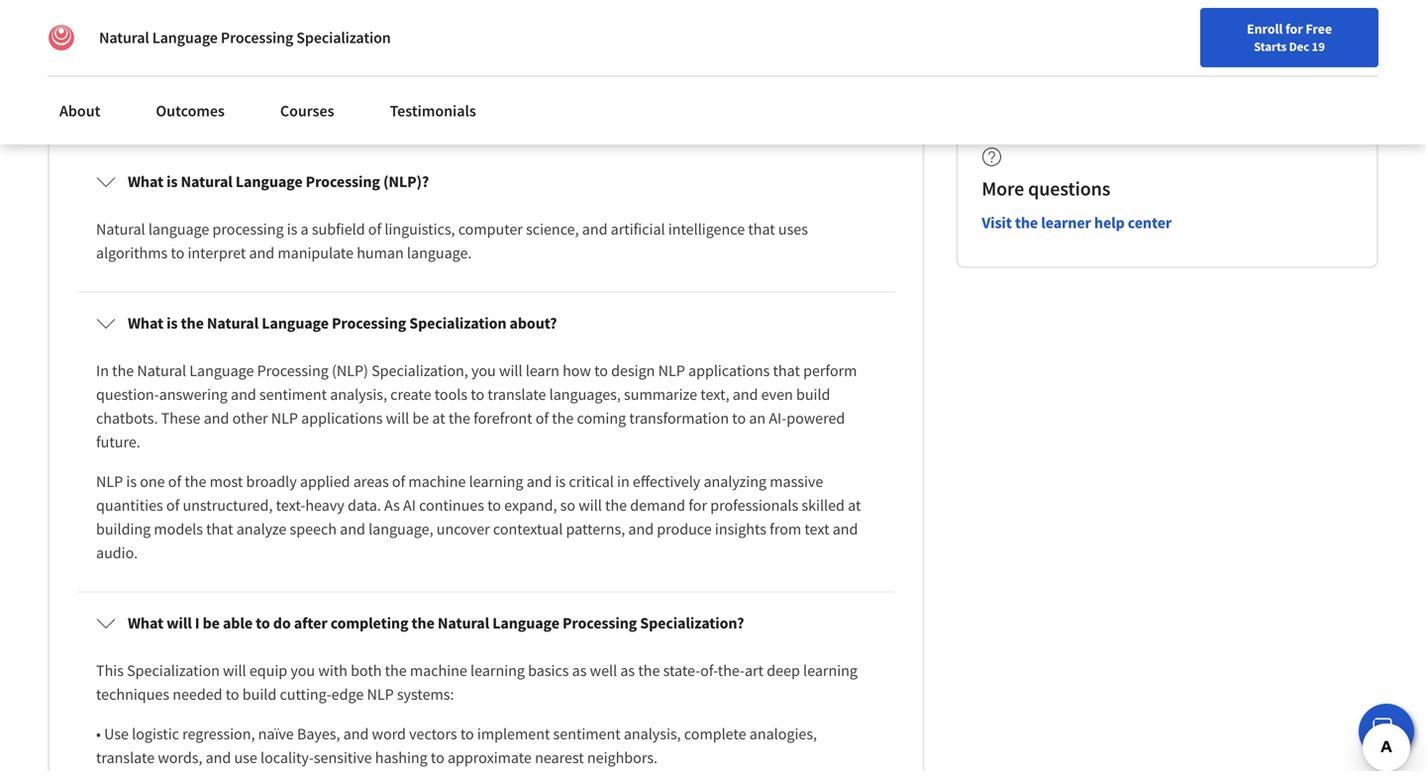 Task type: vqa. For each thing, say whether or not it's contained in the screenshot.
the help center Image
no



Task type: describe. For each thing, give the bounding box(es) containing it.
even
[[762, 385, 793, 405]]

powered
[[787, 409, 845, 428]]

locality-
[[261, 748, 314, 768]]

transformation
[[630, 409, 729, 428]]

what is natural language processing (nlp)? button
[[80, 154, 892, 209]]

language.
[[407, 243, 472, 263]]

will inside this specialization will equip you with both the machine learning basics as well as the state-of-the-art deep learning techniques needed to build cutting-edge nlp systems:
[[223, 661, 246, 681]]

analogies,
[[750, 725, 817, 744]]

tools
[[435, 385, 468, 405]]

language inside the what will i be able to do after completing the natural language processing specialization? dropdown button
[[493, 614, 560, 634]]

perform
[[804, 361, 857, 381]]

words,
[[158, 748, 203, 768]]

art
[[745, 661, 764, 681]]

language,
[[369, 520, 434, 539]]

that inside in the natural language processing (nlp) specialization, you will learn how to design nlp applications that perform question-answering and sentiment analysis, create tools to translate languages, summarize text, and even build chatbots. these and other nlp applications will be at the forefront of the coming transformation to an ai-powered future.
[[773, 361, 800, 381]]

• use logistic regression, naïve bayes, and word vectors to implement sentiment analysis, complete analogies, translate words, and use locality-sensitive hashing to approximate nearest neighbors.
[[96, 725, 821, 768]]

science,
[[526, 219, 579, 239]]

language inside in the natural language processing (nlp) specialization, you will learn how to design nlp applications that perform question-answering and sentiment analysis, create tools to translate languages, summarize text, and even build chatbots. these and other nlp applications will be at the forefront of the coming transformation to an ai-powered future.
[[189, 361, 254, 381]]

manipulate
[[278, 243, 354, 263]]

to up approximate
[[461, 725, 474, 744]]

how
[[563, 361, 591, 381]]

intelligence
[[669, 219, 745, 239]]

outcomes link
[[144, 89, 237, 133]]

help
[[1095, 213, 1125, 233]]

uses
[[779, 219, 808, 239]]

and up expand,
[[527, 472, 552, 492]]

1 vertical spatial questions
[[1029, 176, 1111, 201]]

you inside in the natural language processing (nlp) specialization, you will learn how to design nlp applications that perform question-answering and sentiment analysis, create tools to translate languages, summarize text, and even build chatbots. these and other nlp applications will be at the forefront of the coming transformation to an ai-powered future.
[[472, 361, 496, 381]]

ai
[[403, 496, 416, 516]]

to inside this specialization will equip you with both the machine learning basics as well as the state-of-the-art deep learning techniques needed to build cutting-edge nlp systems:
[[226, 685, 239, 705]]

chat with us image
[[1371, 716, 1403, 748]]

after
[[294, 614, 328, 634]]

what will i be able to do after completing the natural language processing specialization? button
[[80, 596, 892, 651]]

center
[[1128, 213, 1172, 233]]

demand
[[630, 496, 686, 516]]

effectively
[[633, 472, 701, 492]]

the right visit
[[1015, 213, 1038, 233]]

natural down the interpret
[[207, 314, 259, 333]]

the down tools
[[449, 409, 471, 428]]

these
[[161, 409, 201, 428]]

nlp inside "nlp is one of the most broadly applied areas of machine learning and is critical in effectively analyzing massive quantities of unstructured, text-heavy data. as ai continues to expand, so will the demand for professionals skilled at building models that analyze speech and language, uncover contextual patterns, and produce insights from text and audio."
[[96, 472, 123, 492]]

complete
[[684, 725, 747, 744]]

answering
[[159, 385, 228, 405]]

insights
[[715, 520, 767, 539]]

build inside in the natural language processing (nlp) specialization, you will learn how to design nlp applications that perform question-answering and sentiment analysis, create tools to translate languages, summarize text, and even build chatbots. these and other nlp applications will be at the forefront of the coming transformation to an ai-powered future.
[[797, 385, 831, 405]]

•
[[96, 725, 101, 744]]

enroll
[[1247, 20, 1283, 38]]

i
[[195, 614, 200, 634]]

coming
[[577, 409, 626, 428]]

what for what is natural language processing (nlp)?
[[128, 172, 163, 192]]

completing
[[331, 614, 409, 634]]

starts
[[1254, 39, 1287, 54]]

the down languages,
[[552, 409, 574, 428]]

natural inside in the natural language processing (nlp) specialization, you will learn how to design nlp applications that perform question-answering and sentiment analysis, create tools to translate languages, summarize text, and even build chatbots. these and other nlp applications will be at the forefront of the coming transformation to an ai-powered future.
[[137, 361, 186, 381]]

basics
[[528, 661, 569, 681]]

sensitive
[[314, 748, 372, 768]]

design
[[611, 361, 655, 381]]

outcomes
[[156, 101, 225, 121]]

chatbots.
[[96, 409, 158, 428]]

natural inside natural language processing is a subfield of linguistics, computer science, and artificial intelligence that uses algorithms to interpret and manipulate human language.
[[96, 219, 145, 239]]

of inside in the natural language processing (nlp) specialization, you will learn how to design nlp applications that perform question-answering and sentiment analysis, create tools to translate languages, summarize text, and even build chatbots. these and other nlp applications will be at the forefront of the coming transformation to an ai-powered future.
[[536, 409, 549, 428]]

learner
[[1042, 213, 1092, 233]]

of up models
[[166, 496, 180, 516]]

at inside "nlp is one of the most broadly applied areas of machine learning and is critical in effectively analyzing massive quantities of unstructured, text-heavy data. as ai continues to expand, so will the demand for professionals skilled at building models that analyze speech and language, uncover contextual patterns, and produce insights from text and audio."
[[848, 496, 861, 516]]

that inside natural language processing is a subfield of linguistics, computer science, and artificial intelligence that uses algorithms to interpret and manipulate human language.
[[748, 219, 775, 239]]

natural up frequently
[[99, 28, 149, 48]]

to inside "nlp is one of the most broadly applied areas of machine learning and is critical in effectively analyzing massive quantities of unstructured, text-heavy data. as ai continues to expand, so will the demand for professionals skilled at building models that analyze speech and language, uncover contextual patterns, and produce insights from text and audio."
[[488, 496, 501, 516]]

learning down the what will i be able to do after completing the natural language processing specialization? dropdown button at the bottom of the page
[[471, 661, 525, 681]]

language up frequently asked questions
[[152, 28, 218, 48]]

analysis, inside • use logistic regression, naïve bayes, and word vectors to implement sentiment analysis, complete analogies, translate words, and use locality-sensitive hashing to approximate nearest neighbors.
[[624, 725, 681, 744]]

to inside the what will i be able to do after completing the natural language processing specialization? dropdown button
[[256, 614, 270, 634]]

frequently
[[48, 54, 176, 89]]

neighbors.
[[587, 748, 658, 768]]

the inside dropdown button
[[412, 614, 435, 634]]

natural language processing specialization
[[99, 28, 391, 48]]

skilled
[[802, 496, 845, 516]]

language inside what is natural language processing (nlp)? dropdown button
[[236, 172, 303, 192]]

to right how
[[595, 361, 608, 381]]

to down vectors
[[431, 748, 445, 768]]

patterns,
[[566, 520, 625, 539]]

and down regression,
[[206, 748, 231, 768]]

naïve
[[258, 725, 294, 744]]

frequently asked questions
[[48, 54, 372, 89]]

this
[[96, 661, 124, 681]]

analyze
[[236, 520, 287, 539]]

processing
[[213, 219, 284, 239]]

and right "text"
[[833, 520, 858, 539]]

data.
[[348, 496, 381, 516]]

one
[[140, 472, 165, 492]]

implement
[[477, 725, 550, 744]]

to left an
[[732, 409, 746, 428]]

0 vertical spatial applications
[[689, 361, 770, 381]]

with
[[318, 661, 348, 681]]

free
[[1306, 20, 1333, 38]]

well
[[590, 661, 617, 681]]

the left most
[[185, 472, 206, 492]]

and up other
[[231, 385, 256, 405]]

build inside this specialization will equip you with both the machine learning basics as well as the state-of-the-art deep learning techniques needed to build cutting-edge nlp systems:
[[243, 685, 277, 705]]

you inside this specialization will equip you with both the machine learning basics as well as the state-of-the-art deep learning techniques needed to build cutting-edge nlp systems:
[[291, 661, 315, 681]]

(nlp)
[[332, 361, 368, 381]]

natural inside dropdown button
[[438, 614, 490, 634]]

massive
[[770, 472, 824, 492]]

processing inside in the natural language processing (nlp) specialization, you will learn how to design nlp applications that perform question-answering and sentiment analysis, create tools to translate languages, summarize text, and even build chatbots. these and other nlp applications will be at the forefront of the coming transformation to an ai-powered future.
[[257, 361, 329, 381]]

the right both
[[385, 661, 407, 681]]

translate inside • use logistic regression, naïve bayes, and word vectors to implement sentiment analysis, complete analogies, translate words, and use locality-sensitive hashing to approximate nearest neighbors.
[[96, 748, 155, 768]]

regression,
[[182, 725, 255, 744]]

areas
[[353, 472, 389, 492]]

visit the learner help center
[[982, 213, 1172, 233]]

for inside the enroll for free starts dec 19
[[1286, 20, 1304, 38]]

processing up the subfield
[[306, 172, 380, 192]]

this specialization will equip you with both the machine learning basics as well as the state-of-the-art deep learning techniques needed to build cutting-edge nlp systems:
[[96, 661, 861, 705]]

1 vertical spatial applications
[[301, 409, 383, 428]]

building
[[96, 520, 151, 539]]

learning inside "nlp is one of the most broadly applied areas of machine learning and is critical in effectively analyzing massive quantities of unstructured, text-heavy data. as ai continues to expand, so will the demand for professionals skilled at building models that analyze speech and language, uncover contextual patterns, and produce insights from text and audio."
[[469, 472, 524, 492]]

the down in
[[605, 496, 627, 516]]

processing up asked
[[221, 28, 293, 48]]

heavy
[[305, 496, 345, 516]]

vectors
[[409, 725, 457, 744]]

text-
[[276, 496, 306, 516]]

of-
[[701, 661, 718, 681]]

2 as from the left
[[621, 661, 635, 681]]

state-
[[663, 661, 701, 681]]

nearest
[[535, 748, 584, 768]]

summarize
[[624, 385, 698, 405]]

contextual
[[493, 520, 563, 539]]

of inside natural language processing is a subfield of linguistics, computer science, and artificial intelligence that uses algorithms to interpret and manipulate human language.
[[368, 219, 382, 239]]



Task type: locate. For each thing, give the bounding box(es) containing it.
is up language
[[167, 172, 178, 192]]

as left well at left
[[572, 661, 587, 681]]

needed
[[173, 685, 222, 705]]

0 vertical spatial machine
[[409, 472, 466, 492]]

as
[[384, 496, 400, 516]]

processing up well at left
[[563, 614, 637, 634]]

processing left (nlp)
[[257, 361, 329, 381]]

equip
[[249, 661, 287, 681]]

and down processing
[[249, 243, 275, 263]]

0 vertical spatial for
[[1286, 20, 1304, 38]]

1 what from the top
[[128, 172, 163, 192]]

question-
[[96, 385, 159, 405]]

applications down (nlp)
[[301, 409, 383, 428]]

1 vertical spatial you
[[291, 661, 315, 681]]

1 as from the left
[[572, 661, 587, 681]]

build up powered
[[797, 385, 831, 405]]

for up dec
[[1286, 20, 1304, 38]]

speech
[[290, 520, 337, 539]]

1 vertical spatial be
[[203, 614, 220, 634]]

1 vertical spatial that
[[773, 361, 800, 381]]

0 vertical spatial translate
[[488, 385, 546, 405]]

language up processing
[[236, 172, 303, 192]]

visit the learner help center link
[[982, 213, 1172, 233]]

is left one
[[126, 472, 137, 492]]

sentiment up other
[[260, 385, 327, 405]]

logistic
[[132, 725, 179, 744]]

1 horizontal spatial as
[[621, 661, 635, 681]]

(nlp)?
[[383, 172, 429, 192]]

what left i
[[128, 614, 163, 634]]

human
[[357, 243, 404, 263]]

nlp up summarize
[[658, 361, 685, 381]]

about link
[[48, 89, 112, 133]]

expand,
[[504, 496, 557, 516]]

will inside dropdown button
[[167, 614, 192, 634]]

0 horizontal spatial specialization
[[127, 661, 220, 681]]

audio.
[[96, 543, 138, 563]]

what for what is the natural language processing specialization about?
[[128, 314, 163, 333]]

specialization inside this specialization will equip you with both the machine learning basics as well as the state-of-the-art deep learning techniques needed to build cutting-edge nlp systems:
[[127, 661, 220, 681]]

text,
[[701, 385, 730, 405]]

processing inside dropdown button
[[563, 614, 637, 634]]

interpret
[[188, 243, 246, 263]]

language up basics
[[493, 614, 560, 634]]

translate inside in the natural language processing (nlp) specialization, you will learn how to design nlp applications that perform question-answering and sentiment analysis, create tools to translate languages, summarize text, and even build chatbots. these and other nlp applications will be at the forefront of the coming transformation to an ai-powered future.
[[488, 385, 546, 405]]

and down data. at the left of the page
[[340, 520, 365, 539]]

0 vertical spatial build
[[797, 385, 831, 405]]

be inside in the natural language processing (nlp) specialization, you will learn how to design nlp applications that perform question-answering and sentiment analysis, create tools to translate languages, summarize text, and even build chatbots. these and other nlp applications will be at the forefront of the coming transformation to an ai-powered future.
[[413, 409, 429, 428]]

nlp inside this specialization will equip you with both the machine learning basics as well as the state-of-the-art deep learning techniques needed to build cutting-edge nlp systems:
[[367, 685, 394, 705]]

natural
[[99, 28, 149, 48], [181, 172, 233, 192], [96, 219, 145, 239], [207, 314, 259, 333], [137, 361, 186, 381], [438, 614, 490, 634]]

that inside "nlp is one of the most broadly applied areas of machine learning and is critical in effectively analyzing massive quantities of unstructured, text-heavy data. as ai continues to expand, so will the demand for professionals skilled at building models that analyze speech and language, uncover contextual patterns, and produce insights from text and audio."
[[206, 520, 233, 539]]

machine inside this specialization will equip you with both the machine learning basics as well as the state-of-the-art deep learning techniques needed to build cutting-edge nlp systems:
[[410, 661, 467, 681]]

processing up (nlp)
[[332, 314, 406, 333]]

about?
[[510, 314, 557, 333]]

and right science,
[[582, 219, 608, 239]]

0 vertical spatial analysis,
[[330, 385, 387, 405]]

1 horizontal spatial analysis,
[[624, 725, 681, 744]]

1 vertical spatial translate
[[96, 748, 155, 768]]

1 vertical spatial for
[[689, 496, 707, 516]]

2 what from the top
[[128, 314, 163, 333]]

1 horizontal spatial sentiment
[[553, 725, 621, 744]]

will right so
[[579, 496, 602, 516]]

natural up language
[[181, 172, 233, 192]]

analyzing
[[704, 472, 767, 492]]

you up cutting-
[[291, 661, 315, 681]]

you
[[472, 361, 496, 381], [291, 661, 315, 681]]

processing
[[221, 28, 293, 48], [306, 172, 380, 192], [332, 314, 406, 333], [257, 361, 329, 381], [563, 614, 637, 634]]

1 vertical spatial specialization
[[409, 314, 507, 333]]

of right forefront at the left bottom of the page
[[536, 409, 549, 428]]

asked
[[182, 54, 251, 89]]

use
[[104, 725, 129, 744]]

and down demand
[[629, 520, 654, 539]]

learning right deep
[[804, 661, 858, 681]]

is for of
[[126, 472, 137, 492]]

be down create
[[413, 409, 429, 428]]

analysis, up neighbors.
[[624, 725, 681, 744]]

1 horizontal spatial specialization
[[297, 28, 391, 48]]

0 horizontal spatial translate
[[96, 748, 155, 768]]

language up 'answering'
[[189, 361, 254, 381]]

nlp right other
[[271, 409, 298, 428]]

the up 'answering'
[[181, 314, 204, 333]]

what
[[128, 172, 163, 192], [128, 314, 163, 333], [128, 614, 163, 634]]

questions
[[256, 54, 372, 89], [1029, 176, 1111, 201]]

language
[[148, 219, 209, 239]]

translate down use
[[96, 748, 155, 768]]

to right tools
[[471, 385, 485, 405]]

questions up courses link
[[256, 54, 372, 89]]

a
[[301, 219, 309, 239]]

in
[[96, 361, 109, 381]]

what for what will i be able to do after completing the natural language processing specialization?
[[128, 614, 163, 634]]

from
[[770, 520, 802, 539]]

specialization up courses link
[[297, 28, 391, 48]]

the inside dropdown button
[[181, 314, 204, 333]]

is inside natural language processing is a subfield of linguistics, computer science, and artificial intelligence that uses algorithms to interpret and manipulate human language.
[[287, 219, 298, 239]]

unstructured,
[[183, 496, 273, 516]]

1 horizontal spatial you
[[472, 361, 496, 381]]

and down 'answering'
[[204, 409, 229, 428]]

3 what from the top
[[128, 614, 163, 634]]

learning
[[469, 472, 524, 492], [471, 661, 525, 681], [804, 661, 858, 681]]

and
[[582, 219, 608, 239], [249, 243, 275, 263], [231, 385, 256, 405], [733, 385, 758, 405], [204, 409, 229, 428], [527, 472, 552, 492], [340, 520, 365, 539], [629, 520, 654, 539], [833, 520, 858, 539], [343, 725, 369, 744], [206, 748, 231, 768]]

0 horizontal spatial be
[[203, 614, 220, 634]]

be inside dropdown button
[[203, 614, 220, 634]]

is up so
[[555, 472, 566, 492]]

techniques
[[96, 685, 169, 705]]

0 vertical spatial be
[[413, 409, 429, 428]]

of up as
[[392, 472, 405, 492]]

1 horizontal spatial be
[[413, 409, 429, 428]]

systems:
[[397, 685, 454, 705]]

0 vertical spatial at
[[432, 409, 446, 428]]

coursera image
[[24, 16, 150, 48]]

1 horizontal spatial questions
[[1029, 176, 1111, 201]]

is for language
[[167, 172, 178, 192]]

for inside "nlp is one of the most broadly applied areas of machine learning and is critical in effectively analyzing massive quantities of unstructured, text-heavy data. as ai continues to expand, so will the demand for professionals skilled at building models that analyze speech and language, uncover contextual patterns, and produce insights from text and audio."
[[689, 496, 707, 516]]

0 horizontal spatial build
[[243, 685, 277, 705]]

future.
[[96, 432, 140, 452]]

translate up forefront at the left bottom of the page
[[488, 385, 546, 405]]

build down equip
[[243, 685, 277, 705]]

dec
[[1290, 39, 1310, 54]]

languages,
[[550, 385, 621, 405]]

both
[[351, 661, 382, 681]]

1 vertical spatial machine
[[410, 661, 467, 681]]

2 vertical spatial that
[[206, 520, 233, 539]]

the right in
[[112, 361, 134, 381]]

that up even
[[773, 361, 800, 381]]

0 horizontal spatial questions
[[256, 54, 372, 89]]

what is the natural language processing specialization about?
[[128, 314, 557, 333]]

1 horizontal spatial applications
[[689, 361, 770, 381]]

to down language
[[171, 243, 185, 263]]

is for natural
[[167, 314, 178, 333]]

be
[[413, 409, 429, 428], [203, 614, 220, 634]]

specialization inside dropdown button
[[409, 314, 507, 333]]

you down what is the natural language processing specialization about? dropdown button
[[472, 361, 496, 381]]

sentiment up nearest
[[553, 725, 621, 744]]

be right i
[[203, 614, 220, 634]]

learning up expand,
[[469, 472, 524, 492]]

specialization up the specialization,
[[409, 314, 507, 333]]

linguistics,
[[385, 219, 455, 239]]

1 vertical spatial at
[[848, 496, 861, 516]]

0 vertical spatial questions
[[256, 54, 372, 89]]

will inside "nlp is one of the most broadly applied areas of machine learning and is critical in effectively analyzing massive quantities of unstructured, text-heavy data. as ai continues to expand, so will the demand for professionals skilled at building models that analyze speech and language, uncover contextual patterns, and produce insights from text and audio."
[[579, 496, 602, 516]]

0 horizontal spatial at
[[432, 409, 446, 428]]

will left learn on the top left
[[499, 361, 523, 381]]

so
[[560, 496, 576, 516]]

0 vertical spatial you
[[472, 361, 496, 381]]

list containing what is natural language processing (nlp)?
[[73, 147, 899, 772]]

0 horizontal spatial as
[[572, 661, 587, 681]]

list
[[73, 147, 899, 772]]

analysis, inside in the natural language processing (nlp) specialization, you will learn how to design nlp applications that perform question-answering and sentiment analysis, create tools to translate languages, summarize text, and even build chatbots. these and other nlp applications will be at the forefront of the coming transformation to an ai-powered future.
[[330, 385, 387, 405]]

natural up algorithms
[[96, 219, 145, 239]]

the left 'state-'
[[638, 661, 660, 681]]

machine inside "nlp is one of the most broadly applied areas of machine learning and is critical in effectively analyzing massive quantities of unstructured, text-heavy data. as ai continues to expand, so will the demand for professionals skilled at building models that analyze speech and language, uncover contextual patterns, and produce insights from text and audio."
[[409, 472, 466, 492]]

as
[[572, 661, 587, 681], [621, 661, 635, 681]]

the right completing
[[412, 614, 435, 634]]

1 horizontal spatial for
[[1286, 20, 1304, 38]]

nlp is one of the most broadly applied areas of machine learning and is critical in effectively analyzing massive quantities of unstructured, text-heavy data. as ai continues to expand, so will the demand for professionals skilled at building models that analyze speech and language, uncover contextual patterns, and produce insights from text and audio.
[[96, 472, 865, 563]]

will down create
[[386, 409, 409, 428]]

is up 'answering'
[[167, 314, 178, 333]]

for
[[1286, 20, 1304, 38], [689, 496, 707, 516]]

will left i
[[167, 614, 192, 634]]

most
[[210, 472, 243, 492]]

what up language
[[128, 172, 163, 192]]

at right skilled
[[848, 496, 861, 516]]

learn
[[526, 361, 560, 381]]

sentiment inside in the natural language processing (nlp) specialization, you will learn how to design nlp applications that perform question-answering and sentiment analysis, create tools to translate languages, summarize text, and even build chatbots. these and other nlp applications will be at the forefront of the coming transformation to an ai-powered future.
[[260, 385, 327, 405]]

in the natural language processing (nlp) specialization, you will learn how to design nlp applications that perform question-answering and sentiment analysis, create tools to translate languages, summarize text, and even build chatbots. these and other nlp applications will be at the forefront of the coming transformation to an ai-powered future.
[[96, 361, 861, 452]]

will left equip
[[223, 661, 246, 681]]

natural up this specialization will equip you with both the machine learning basics as well as the state-of-the-art deep learning techniques needed to build cutting-edge nlp systems:
[[438, 614, 490, 634]]

natural language processing is a subfield of linguistics, computer science, and artificial intelligence that uses algorithms to interpret and manipulate human language.
[[96, 219, 812, 263]]

an
[[749, 409, 766, 428]]

None search field
[[282, 12, 609, 52]]

what is natural language processing (nlp)?
[[128, 172, 429, 192]]

applications up text,
[[689, 361, 770, 381]]

to right needed
[[226, 685, 239, 705]]

sentiment inside • use logistic regression, naïve bayes, and word vectors to implement sentiment analysis, complete analogies, translate words, and use locality-sensitive hashing to approximate nearest neighbors.
[[553, 725, 621, 744]]

what inside dropdown button
[[128, 614, 163, 634]]

nlp up 'quantities'
[[96, 472, 123, 492]]

what down algorithms
[[128, 314, 163, 333]]

use
[[234, 748, 257, 768]]

in
[[617, 472, 630, 492]]

continues
[[419, 496, 484, 516]]

to left do
[[256, 614, 270, 634]]

machine up the continues
[[409, 472, 466, 492]]

computer
[[458, 219, 523, 239]]

analysis,
[[330, 385, 387, 405], [624, 725, 681, 744]]

machine up systems:
[[410, 661, 467, 681]]

edge
[[332, 685, 364, 705]]

0 horizontal spatial applications
[[301, 409, 383, 428]]

0 horizontal spatial sentiment
[[260, 385, 327, 405]]

at down tools
[[432, 409, 446, 428]]

2 vertical spatial specialization
[[127, 661, 220, 681]]

cutting-
[[280, 685, 332, 705]]

natural up 'answering'
[[137, 361, 186, 381]]

specialization
[[297, 28, 391, 48], [409, 314, 507, 333], [127, 661, 220, 681]]

2 horizontal spatial specialization
[[409, 314, 507, 333]]

as right well at left
[[621, 661, 635, 681]]

0 vertical spatial specialization
[[297, 28, 391, 48]]

for up the produce
[[689, 496, 707, 516]]

of up human
[[368, 219, 382, 239]]

is left a
[[287, 219, 298, 239]]

0 vertical spatial what
[[128, 172, 163, 192]]

and up an
[[733, 385, 758, 405]]

will
[[499, 361, 523, 381], [386, 409, 409, 428], [579, 496, 602, 516], [167, 614, 192, 634], [223, 661, 246, 681]]

bayes,
[[297, 725, 340, 744]]

specialization?
[[640, 614, 745, 634]]

language
[[152, 28, 218, 48], [236, 172, 303, 192], [262, 314, 329, 333], [189, 361, 254, 381], [493, 614, 560, 634]]

more questions
[[982, 176, 1111, 201]]

0 vertical spatial that
[[748, 219, 775, 239]]

2 vertical spatial what
[[128, 614, 163, 634]]

ai-
[[769, 409, 787, 428]]

able
[[223, 614, 253, 634]]

specialization up needed
[[127, 661, 220, 681]]

at inside in the natural language processing (nlp) specialization, you will learn how to design nlp applications that perform question-answering and sentiment analysis, create tools to translate languages, summarize text, and even build chatbots. these and other nlp applications will be at the forefront of the coming transformation to an ai-powered future.
[[432, 409, 446, 428]]

1 horizontal spatial build
[[797, 385, 831, 405]]

deeplearning.ai image
[[48, 24, 75, 52]]

1 vertical spatial sentiment
[[553, 725, 621, 744]]

nlp down both
[[367, 685, 394, 705]]

0 horizontal spatial for
[[689, 496, 707, 516]]

1 horizontal spatial at
[[848, 496, 861, 516]]

to left expand,
[[488, 496, 501, 516]]

to
[[171, 243, 185, 263], [595, 361, 608, 381], [471, 385, 485, 405], [732, 409, 746, 428], [488, 496, 501, 516], [256, 614, 270, 634], [226, 685, 239, 705], [461, 725, 474, 744], [431, 748, 445, 768]]

of right one
[[168, 472, 181, 492]]

that left uses
[[748, 219, 775, 239]]

hashing
[[375, 748, 428, 768]]

courses link
[[268, 89, 346, 133]]

to inside natural language processing is a subfield of linguistics, computer science, and artificial intelligence that uses algorithms to interpret and manipulate human language.
[[171, 243, 185, 263]]

menu item
[[1068, 20, 1195, 84]]

analysis, down (nlp)
[[330, 385, 387, 405]]

0 vertical spatial sentiment
[[260, 385, 327, 405]]

visit
[[982, 213, 1012, 233]]

the-
[[718, 661, 745, 681]]

questions up learner
[[1029, 176, 1111, 201]]

1 vertical spatial build
[[243, 685, 277, 705]]

language down manipulate
[[262, 314, 329, 333]]

1 vertical spatial what
[[128, 314, 163, 333]]

that down unstructured,
[[206, 520, 233, 539]]

and up sensitive
[[343, 725, 369, 744]]

approximate
[[448, 748, 532, 768]]

1 vertical spatial analysis,
[[624, 725, 681, 744]]

quantities
[[96, 496, 163, 516]]

of
[[368, 219, 382, 239], [536, 409, 549, 428], [168, 472, 181, 492], [392, 472, 405, 492], [166, 496, 180, 516]]

language inside what is the natural language processing specialization about? dropdown button
[[262, 314, 329, 333]]

0 horizontal spatial analysis,
[[330, 385, 387, 405]]

nlp
[[658, 361, 685, 381], [271, 409, 298, 428], [96, 472, 123, 492], [367, 685, 394, 705]]

applications
[[689, 361, 770, 381], [301, 409, 383, 428]]

1 horizontal spatial translate
[[488, 385, 546, 405]]

0 horizontal spatial you
[[291, 661, 315, 681]]



